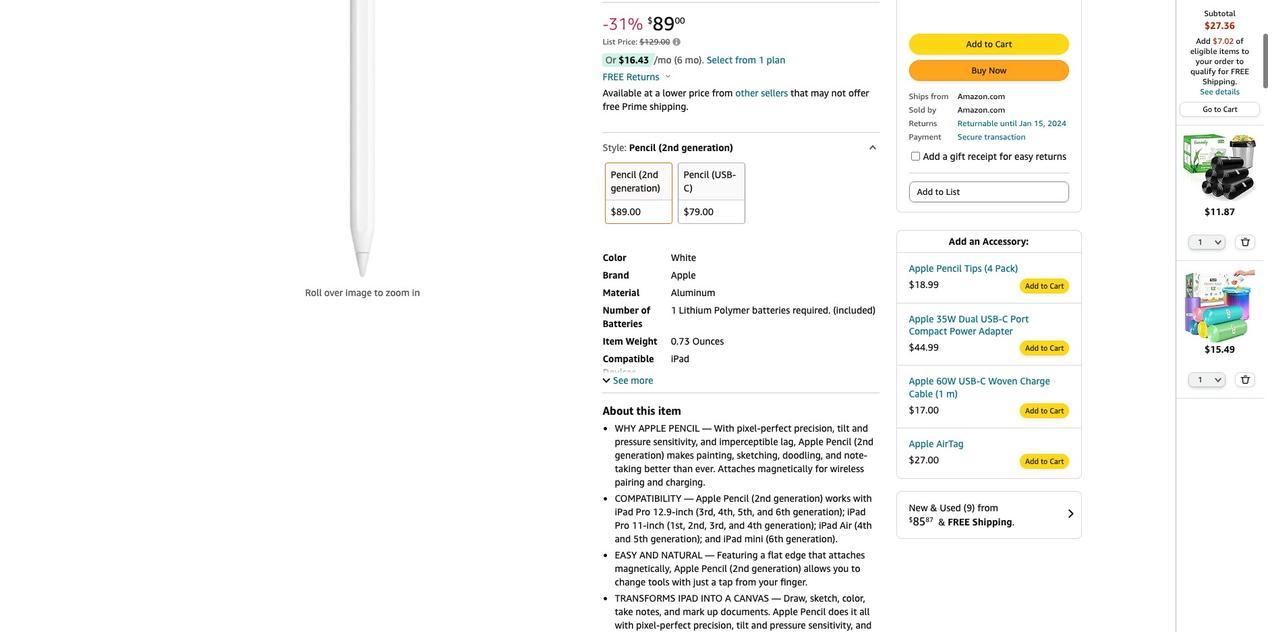 Task type: describe. For each thing, give the bounding box(es) containing it.
1 vertical spatial perfect
[[660, 619, 691, 631]]

add an accessory:
[[949, 235, 1029, 247]]

Add a gift receipt for easy returns checkbox
[[911, 152, 920, 161]]

attaches
[[829, 549, 865, 561]]

3rd,
[[709, 519, 726, 531]]

$129.00
[[640, 37, 670, 47]]

pencil inside pencil (2nd generation)
[[611, 169, 636, 180]]

receipt
[[968, 150, 997, 162]]

2 vertical spatial generation);
[[651, 533, 703, 544]]

offer
[[849, 87, 869, 98]]

roll
[[305, 287, 322, 298]]

apple down natural
[[674, 563, 699, 574]]

see details link
[[1183, 86, 1257, 96]]

add for add to list submit on the top
[[917, 186, 933, 197]]

that inside that may not offer free prime shipping.
[[791, 87, 808, 98]]

c inside apple 35w dual usb-c port compact power adapter
[[1002, 313, 1008, 324]]

new
[[909, 502, 928, 513]]

a left the flat
[[760, 549, 765, 561]]

to inside add to list option
[[935, 186, 944, 197]]

generation) up $89.00
[[611, 182, 660, 194]]

5th,
[[738, 506, 755, 517]]

1 horizontal spatial &
[[939, 516, 945, 528]]

dropdown image for $15.49
[[1215, 377, 1222, 383]]

allows
[[804, 563, 831, 574]]

about
[[603, 404, 634, 418]]

$17.00
[[909, 404, 939, 415]]

available
[[603, 87, 642, 98]]

easy
[[1015, 150, 1033, 162]]

— left draw,
[[772, 592, 781, 604]]

of eligible items to your order to qualify for free shipping.
[[1191, 36, 1250, 86]]

1 horizontal spatial perfect
[[761, 422, 792, 434]]

amazon.com for amazon.com returns
[[958, 105, 1005, 115]]

add $7.02
[[1196, 36, 1236, 46]]

a left tap
[[711, 576, 716, 588]]

free
[[603, 100, 620, 112]]

(usb-
[[712, 169, 736, 180]]

order
[[1214, 56, 1234, 66]]

transforms
[[615, 592, 676, 604]]

31%
[[609, 14, 643, 33]]

1 horizontal spatial pixel-
[[737, 422, 761, 434]]

(4
[[984, 262, 993, 274]]

and down better
[[647, 476, 663, 488]]

1 horizontal spatial tilt
[[837, 422, 850, 434]]

imperceptible
[[719, 436, 778, 447]]

now
[[989, 65, 1007, 76]]

go to cart link
[[1181, 103, 1259, 116]]

free inside button
[[603, 71, 624, 82]]

add left the an
[[949, 235, 967, 247]]

5th
[[633, 533, 648, 544]]

0 vertical spatial list
[[603, 37, 616, 47]]

finger.
[[780, 576, 808, 588]]

from right price
[[712, 87, 733, 98]]

apple up the 'doodling,'
[[799, 436, 824, 447]]

(2nd up the note-
[[854, 436, 874, 447]]

and up 4th
[[757, 506, 773, 517]]

a left gift
[[943, 150, 948, 162]]

$15.49
[[1205, 344, 1235, 355]]

(included)
[[833, 304, 876, 316]]

buy now
[[972, 65, 1007, 76]]

secure transaction button
[[958, 130, 1026, 142]]

just
[[693, 576, 709, 588]]

see more
[[613, 374, 653, 386]]

apple 35w dual usb-c port compact power adapter
[[909, 313, 1029, 337]]

generation) up (usb-
[[681, 142, 733, 153]]

1 horizontal spatial free
[[948, 516, 970, 528]]

and down documents.
[[751, 619, 768, 631]]

available at a lower price from other sellers
[[603, 87, 788, 98]]

1 vertical spatial inch
[[647, 519, 665, 531]]

item
[[603, 335, 623, 347]]

buy
[[972, 65, 987, 76]]

cart for apple 35w dual usb-c port compact power adapter
[[1050, 344, 1064, 352]]

go to cart
[[1203, 105, 1238, 113]]

free inside of eligible items to your order to qualify for free shipping.
[[1231, 66, 1249, 76]]

usb- inside apple 60w usb-c woven charge cable (1 m) ​​​​​​​
[[959, 375, 980, 387]]

cart for apple pencil tips (4 pack)
[[1050, 281, 1064, 290]]

selected style is pencil (2nd generation). tap to collapse. element
[[603, 133, 879, 160]]

$ inside new & used (9) from $ 85 87
[[909, 515, 913, 523]]

attaches
[[718, 463, 755, 474]]

compatibility
[[615, 492, 682, 504]]

— left featuring
[[705, 549, 715, 561]]

add to cart submit down apple airtag "link"
[[1021, 455, 1068, 468]]

wireless
[[830, 463, 864, 474]]

of inside of eligible items to your order to qualify for free shipping.
[[1236, 36, 1244, 46]]

ipad up featuring
[[724, 533, 742, 544]]

aluminum
[[671, 287, 715, 298]]

add for add to cart 'submit' related to c
[[1025, 344, 1039, 352]]

airtag
[[936, 438, 964, 449]]

pencil up 4th,
[[723, 492, 749, 504]]

apple pencil tips (4 pack)
[[909, 262, 1018, 274]]

from inside new & used (9) from $ 85 87
[[978, 502, 998, 513]]

add for add a gift receipt for easy returns "option" on the right top
[[923, 150, 940, 162]]

to inside go to cart link
[[1214, 105, 1222, 113]]

all
[[860, 606, 870, 617]]

ipad up the 11-
[[615, 506, 633, 517]]

pencil (usb- c)
[[684, 169, 736, 194]]

apple airtag
[[909, 438, 964, 449]]

generation) up taking
[[615, 449, 664, 461]]

pencil up tap
[[702, 563, 727, 574]]

m)
[[946, 388, 958, 399]]

pencil
[[669, 422, 700, 434]]

material
[[603, 287, 640, 298]]

from right select
[[735, 54, 756, 65]]

0 horizontal spatial pro
[[615, 519, 629, 531]]

see for see more
[[613, 374, 628, 386]]

add to cart for woven
[[1025, 406, 1064, 415]]

and down ipad
[[664, 606, 680, 617]]

amazon.com sold by
[[909, 91, 1005, 115]]

apple
[[639, 422, 666, 434]]

apple 60w usb-c woven charge cable (1 m) ​​​​​​​ link
[[909, 375, 1069, 402]]

go
[[1203, 105, 1212, 113]]

number of batteries
[[603, 304, 650, 329]]

other sellers link
[[736, 87, 788, 98]]

11-
[[632, 519, 647, 531]]

accessory:
[[983, 235, 1029, 247]]

shipping.
[[650, 100, 689, 112]]

ipad left air
[[819, 519, 837, 531]]

add left $7.02
[[1196, 36, 1211, 46]]

1 vertical spatial precision,
[[693, 619, 734, 631]]

batteries
[[752, 304, 790, 316]]

0 horizontal spatial pixel-
[[636, 619, 660, 631]]

than
[[673, 463, 693, 474]]

apple up '$18.99'
[[909, 262, 934, 274]]

weight
[[626, 335, 658, 347]]

apple pencil (2nd generation): pixel-perfect precision and industry-leading low latency, perfect for note-taking, drawing, and signing documents. attaches, charges, and pairs magnetically. image
[[349, 0, 376, 278]]

pencil down sketch,
[[800, 606, 826, 617]]

and up wireless
[[826, 449, 842, 461]]

(3rd,
[[696, 506, 716, 517]]

add to cart for pack)
[[1025, 281, 1064, 290]]

your inside of eligible items to your order to qualify for free shipping.
[[1196, 56, 1212, 66]]

white
[[671, 252, 696, 263]]

1 horizontal spatial inch
[[676, 506, 693, 517]]

from inside the about this item why apple pencil — with pixel-perfect precision, tilt and pressure sensitivity, and imperceptible lag, apple pencil (2nd generation) makes painting, sketching, doodling, and note- taking better than ever. attaches magnetically for wireless pairing and charging. compatibility — apple pencil (2nd generation) works with ipad pro 12.9-inch (3rd, 4th, 5th, and 6th generation); ipad pro 11-inch (1st, 2nd, 3rd, and 4th generation); ipad air (4th and 5th generation); and ipad mini (6th generation). easy and natural — featuring a flat edge that attaches magnetically, apple pencil (2nd generation) allows you to change tools with just a tap from your finger. transforms ipad into a canvas — draw, sketch, color, take notes, and mark up documents. apple pencil does it all with pixel-perfect precision, tilt and pressure sensitivity, a
[[736, 576, 756, 588]]

for inside the about this item why apple pencil — with pixel-perfect precision, tilt and pressure sensitivity, and imperceptible lag, apple pencil (2nd generation) makes painting, sketching, doodling, and note- taking better than ever. attaches magnetically for wireless pairing and charging. compatibility — apple pencil (2nd generation) works with ipad pro 12.9-inch (3rd, 4th, 5th, and 6th generation); ipad pro 11-inch (1st, 2nd, 3rd, and 4th generation); ipad air (4th and 5th generation); and ipad mini (6th generation). easy and natural — featuring a flat edge that attaches magnetically, apple pencil (2nd generation) allows you to change tools with just a tap from your finger. transforms ipad into a canvas — draw, sketch, color, take notes, and mark up documents. apple pencil does it all with pixel-perfect precision, tilt and pressure sensitivity, a
[[815, 463, 828, 474]]

secure transaction
[[958, 132, 1026, 142]]

$ inside -31% $ 89 00
[[648, 15, 653, 26]]

(2nd down shipping.
[[659, 142, 679, 153]]

batteries
[[603, 318, 643, 329]]

tools
[[648, 576, 670, 588]]

charging.
[[666, 476, 705, 488]]

and down 3rd,
[[705, 533, 721, 544]]

usb- inside apple 35w dual usb-c port compact power adapter
[[981, 313, 1002, 324]]

lag,
[[781, 436, 796, 447]]

apple inside "link"
[[909, 438, 934, 449]]

flat
[[768, 549, 783, 561]]

and up "easy" on the bottom
[[615, 533, 631, 544]]

(2nd up 5th,
[[752, 492, 771, 504]]

add to cart up buy now
[[966, 38, 1012, 49]]

it
[[851, 606, 857, 617]]

an
[[969, 235, 980, 247]]

compatible
[[603, 353, 654, 364]]

payment
[[909, 132, 941, 142]]

$18.99
[[909, 279, 939, 290]]

into
[[701, 592, 723, 604]]

1 vertical spatial tilt
[[737, 619, 749, 631]]

pairing
[[615, 476, 645, 488]]

this
[[637, 404, 655, 418]]

add a gift receipt for easy returns
[[923, 150, 1067, 162]]

at
[[644, 87, 653, 98]]



Task type: vqa. For each thing, say whether or not it's contained in the screenshot.
"Apple" in the Apple AirTag link
yes



Task type: locate. For each thing, give the bounding box(es) containing it.
for left easy on the top of page
[[1000, 150, 1012, 162]]

apple down white
[[671, 269, 696, 281]]

0 vertical spatial amazon.com
[[958, 91, 1005, 101]]

add to cart down charge
[[1025, 406, 1064, 415]]

apple up cable
[[909, 375, 934, 387]]

usb-
[[981, 313, 1002, 324], [959, 375, 980, 387]]

0 vertical spatial $
[[648, 15, 653, 26]]

0 horizontal spatial perfect
[[660, 619, 691, 631]]

0 vertical spatial dropdown image
[[1215, 239, 1222, 245]]

that left may
[[791, 87, 808, 98]]

and up painting,
[[701, 436, 717, 447]]

sensitivity, down does
[[808, 619, 853, 631]]

for right qualify
[[1218, 66, 1229, 76]]

free down used
[[948, 516, 970, 528]]

add to cart for c
[[1025, 344, 1064, 352]]

returns inside button
[[627, 71, 659, 82]]

& right 87
[[939, 516, 945, 528]]

pencil
[[629, 142, 656, 153], [611, 169, 636, 180], [684, 169, 709, 180], [936, 262, 962, 274], [826, 436, 852, 447], [723, 492, 749, 504], [702, 563, 727, 574], [800, 606, 826, 617]]

c left the woven
[[980, 375, 986, 387]]

1 vertical spatial generation);
[[765, 519, 816, 531]]

add inside add to list option
[[917, 186, 933, 197]]

0 horizontal spatial sensitivity,
[[653, 436, 698, 447]]

1 horizontal spatial returns
[[909, 118, 937, 128]]

1 vertical spatial sensitivity,
[[808, 619, 853, 631]]

pressure
[[615, 436, 651, 447], [770, 619, 806, 631]]

2 amazon.com from the top
[[958, 105, 1005, 115]]

add down charge
[[1025, 406, 1039, 415]]

add down apple airtag "link"
[[1025, 457, 1039, 465]]

$ down "new"
[[909, 515, 913, 523]]

for down the 'doodling,'
[[815, 463, 828, 474]]

required.
[[793, 304, 831, 316]]

1 horizontal spatial see
[[1200, 86, 1213, 96]]

1 vertical spatial list
[[946, 186, 960, 197]]

add to cart submit up buy now
[[910, 34, 1068, 54]]

from up 'shipping'
[[978, 502, 998, 513]]

amazon.com for amazon.com sold by
[[958, 91, 1005, 101]]

1 horizontal spatial pressure
[[770, 619, 806, 631]]

of right the number on the top
[[641, 304, 650, 316]]

dropdown image down $11.87
[[1215, 239, 1222, 245]]

shipping
[[972, 516, 1012, 528]]

0 vertical spatial your
[[1196, 56, 1212, 66]]

usb- up ​​​​​​​ at bottom
[[959, 375, 980, 387]]

1 horizontal spatial c
[[1002, 313, 1008, 324]]

0 vertical spatial perfect
[[761, 422, 792, 434]]

draw,
[[784, 592, 808, 604]]

returnable until jan 15, 2024 payment
[[909, 118, 1067, 142]]

0 horizontal spatial $
[[648, 15, 653, 26]]

pressure down why
[[615, 436, 651, 447]]

with right works
[[853, 492, 872, 504]]

for inside of eligible items to your order to qualify for free shipping.
[[1218, 66, 1229, 76]]

pencil inside pencil (usb- c)
[[684, 169, 709, 180]]

qualify
[[1191, 66, 1216, 76]]

2 delete image from the top
[[1241, 375, 1250, 384]]

cart for apple airtag
[[1050, 457, 1064, 465]]

subtotal $27.36
[[1204, 8, 1236, 31]]

that inside the about this item why apple pencil — with pixel-perfect precision, tilt and pressure sensitivity, and imperceptible lag, apple pencil (2nd generation) makes painting, sketching, doodling, and note- taking better than ever. attaches magnetically for wireless pairing and charging. compatibility — apple pencil (2nd generation) works with ipad pro 12.9-inch (3rd, 4th, 5th, and 6th generation); ipad pro 11-inch (1st, 2nd, 3rd, and 4th generation); ipad air (4th and 5th generation); and ipad mini (6th generation). easy and natural — featuring a flat edge that attaches magnetically, apple pencil (2nd generation) allows you to change tools with just a tap from your finger. transforms ipad into a canvas — draw, sketch, color, take notes, and mark up documents. apple pencil does it all with pixel-perfect precision, tilt and pressure sensitivity, a
[[809, 549, 826, 561]]

apple inside apple 35w dual usb-c port compact power adapter
[[909, 313, 934, 324]]

shipping.
[[1203, 76, 1237, 86]]

1 amazon.com from the top
[[958, 91, 1005, 101]]

free down or
[[603, 71, 624, 82]]

generation);
[[793, 506, 845, 517], [765, 519, 816, 531], [651, 533, 703, 544]]

list inside option
[[946, 186, 960, 197]]

0 vertical spatial tilt
[[837, 422, 850, 434]]

0 horizontal spatial your
[[759, 576, 778, 588]]

perfect up lag,
[[761, 422, 792, 434]]

pro left the 11-
[[615, 519, 629, 531]]

lithium
[[679, 304, 712, 316]]

brand
[[603, 269, 629, 281]]

eligible
[[1191, 46, 1217, 56]]

precision, up the 'doodling,'
[[794, 422, 835, 434]]

apple airtag link
[[909, 438, 1069, 452]]

2 dropdown image from the top
[[1215, 377, 1222, 383]]

dropdown image
[[1215, 239, 1222, 245], [1215, 377, 1222, 383]]

1 horizontal spatial your
[[1196, 56, 1212, 66]]

mark
[[683, 606, 705, 617]]

style: pencil (2nd generation)
[[603, 142, 733, 153]]

1 vertical spatial dropdown image
[[1215, 377, 1222, 383]]

returnable
[[958, 118, 998, 128]]

0 horizontal spatial pressure
[[615, 436, 651, 447]]

returnable until jan 15, 2024 button
[[958, 117, 1067, 128]]

0 vertical spatial &
[[931, 502, 937, 513]]

pencil left tips
[[936, 262, 962, 274]]

add right add a gift receipt for easy returns "option" on the right top
[[923, 150, 940, 162]]

painting,
[[697, 449, 735, 461]]

1 vertical spatial pressure
[[770, 619, 806, 631]]

pencil down style:
[[611, 169, 636, 180]]

$
[[648, 15, 653, 26], [909, 515, 913, 523]]

1 vertical spatial that
[[809, 549, 826, 561]]

2024
[[1048, 118, 1067, 128]]

up
[[707, 606, 718, 617]]

see
[[1200, 86, 1213, 96], [613, 374, 628, 386]]

1 horizontal spatial for
[[1000, 150, 1012, 162]]

item weight
[[603, 335, 658, 347]]

add to cart down apple airtag "link"
[[1025, 457, 1064, 465]]

amazon.com
[[958, 91, 1005, 101], [958, 105, 1005, 115]]

0 vertical spatial c
[[1002, 313, 1008, 324]]

amazon.com inside amazon.com sold by
[[958, 91, 1005, 101]]

see right extender expand icon
[[613, 374, 628, 386]]

popover image
[[666, 74, 670, 77]]

0 horizontal spatial with
[[615, 619, 634, 631]]

& inside new & used (9) from $ 85 87
[[931, 502, 937, 513]]

15,
[[1034, 118, 1046, 128]]

add for add to cart 'submit' over buy now
[[966, 38, 982, 49]]

Add to List submit
[[910, 182, 1068, 202]]

$ up $129.00
[[648, 15, 653, 26]]

tap
[[719, 576, 733, 588]]

1 vertical spatial &
[[939, 516, 945, 528]]

lower
[[663, 87, 686, 98]]

magnetically,
[[615, 563, 672, 574]]

in
[[412, 287, 420, 298]]

delete image for $11.87
[[1241, 237, 1250, 246]]

1 dropdown image from the top
[[1215, 239, 1222, 245]]

magnetically
[[758, 463, 813, 474]]

apple up the (3rd,
[[696, 492, 721, 504]]

apple up $27.00
[[909, 438, 934, 449]]

of inside number of batteries
[[641, 304, 650, 316]]

tilt up the note-
[[837, 422, 850, 434]]

generation) up 6th
[[774, 492, 823, 504]]

— left with on the bottom
[[702, 422, 712, 434]]

add to cart
[[966, 38, 1012, 49], [1025, 281, 1064, 290], [1025, 344, 1064, 352], [1025, 406, 1064, 415], [1025, 457, 1064, 465]]

generation) down the flat
[[752, 563, 801, 574]]

c left port
[[1002, 313, 1008, 324]]

2 vertical spatial for
[[815, 463, 828, 474]]

0 vertical spatial returns
[[627, 71, 659, 82]]

1 vertical spatial pro
[[615, 519, 629, 531]]

0.73 ounces
[[671, 335, 724, 347]]

your up the canvas
[[759, 576, 778, 588]]

pencil up the note-
[[826, 436, 852, 447]]

0 vertical spatial pixel-
[[737, 422, 761, 434]]

2 vertical spatial with
[[615, 619, 634, 631]]

1 horizontal spatial $
[[909, 515, 913, 523]]

​​​​​​​
[[960, 388, 960, 399]]

amazon.com down buy
[[958, 91, 1005, 101]]

0 vertical spatial delete image
[[1241, 237, 1250, 246]]

0 vertical spatial precision,
[[794, 422, 835, 434]]

0 vertical spatial that
[[791, 87, 808, 98]]

1 vertical spatial usb-
[[959, 375, 980, 387]]

returns for free returns
[[627, 71, 659, 82]]

see up go in the right top of the page
[[1200, 86, 1213, 96]]

1 vertical spatial see
[[613, 374, 628, 386]]

1 vertical spatial pixel-
[[636, 619, 660, 631]]

price:
[[618, 37, 638, 47]]

1 vertical spatial for
[[1000, 150, 1012, 162]]

usb- up adapter
[[981, 313, 1002, 324]]

add to cart submit for c
[[1021, 342, 1068, 355]]

87
[[926, 515, 934, 523]]

1 vertical spatial amazon.com
[[958, 105, 1005, 115]]

plan
[[767, 54, 786, 65]]

1 vertical spatial returns
[[909, 118, 937, 128]]

0 vertical spatial see
[[1200, 86, 1213, 96]]

amazon.com up returnable
[[958, 105, 1005, 115]]

delete image
[[1241, 237, 1250, 246], [1241, 375, 1250, 384]]

1 horizontal spatial precision,
[[794, 422, 835, 434]]

0 vertical spatial usb-
[[981, 313, 1002, 324]]

ipad down 0.73
[[671, 353, 690, 364]]

featuring
[[717, 549, 758, 561]]

pixel- up imperceptible
[[737, 422, 761, 434]]

2 horizontal spatial free
[[1231, 66, 1249, 76]]

returns for amazon.com returns
[[909, 118, 937, 128]]

inch down 12.9-
[[647, 519, 665, 531]]

with up ipad
[[672, 576, 691, 588]]

1 horizontal spatial list
[[946, 186, 960, 197]]

& up 87
[[931, 502, 937, 513]]

(2nd inside pencil (2nd generation)
[[639, 169, 658, 180]]

$27.00
[[909, 454, 939, 466]]

ever.
[[695, 463, 716, 474]]

dropdown image for $11.87
[[1215, 239, 1222, 245]]

ships from
[[909, 91, 949, 101]]

& free shipping .
[[939, 516, 1015, 528]]

and up the note-
[[852, 422, 868, 434]]

0 horizontal spatial free
[[603, 71, 624, 82]]

0 horizontal spatial tilt
[[737, 619, 749, 631]]

$44.99
[[909, 341, 939, 353]]

add for add to cart 'submit' below apple airtag "link"
[[1025, 457, 1039, 465]]

0 vertical spatial pro
[[636, 506, 650, 517]]

cart
[[995, 38, 1012, 49], [1223, 105, 1238, 113], [1050, 281, 1064, 290], [1050, 344, 1064, 352], [1050, 406, 1064, 415], [1050, 457, 1064, 465]]

0 vertical spatial generation);
[[793, 506, 845, 517]]

generation); down works
[[793, 506, 845, 517]]

pencil right style:
[[629, 142, 656, 153]]

a right at on the top right of page
[[655, 87, 660, 98]]

charge
[[1020, 375, 1050, 387]]

of
[[1236, 36, 1244, 46], [641, 304, 650, 316]]

apple inside apple 60w usb-c woven charge cable (1 m) ​​​​​​​
[[909, 375, 934, 387]]

2nd,
[[688, 519, 707, 531]]

1.2 gallon/330pcs strong trash bags colorful clear garbage bags by teivio, bathroom trash can bin liners, small plastic bags for home office kitchen, multicolor image
[[1183, 269, 1257, 343]]

0 vertical spatial pressure
[[615, 436, 651, 447]]

cable
[[909, 388, 933, 399]]

free returns button
[[603, 70, 670, 84]]

0 vertical spatial of
[[1236, 36, 1244, 46]]

prime
[[622, 100, 647, 112]]

0 vertical spatial for
[[1218, 66, 1229, 76]]

Add to Cart submit
[[910, 34, 1068, 54], [1021, 279, 1068, 293], [1021, 342, 1068, 355], [1021, 404, 1068, 418], [1021, 455, 1068, 468]]

1 vertical spatial $
[[909, 515, 913, 523]]

1 horizontal spatial with
[[672, 576, 691, 588]]

add to cart up charge
[[1025, 344, 1064, 352]]

sold
[[909, 105, 925, 115]]

see for see details
[[1200, 86, 1213, 96]]

amazon.com inside "amazon.com returns"
[[958, 105, 1005, 115]]

other
[[736, 87, 759, 98]]

85
[[913, 515, 926, 528]]

ipad
[[671, 353, 690, 364], [615, 506, 633, 517], [847, 506, 866, 517], [819, 519, 837, 531], [724, 533, 742, 544]]

select from 1 plan link
[[707, 54, 786, 65]]

about this item why apple pencil — with pixel-perfect precision, tilt and pressure sensitivity, and imperceptible lag, apple pencil (2nd generation) makes painting, sketching, doodling, and note- taking better than ever. attaches magnetically for wireless pairing and charging. compatibility — apple pencil (2nd generation) works with ipad pro 12.9-inch (3rd, 4th, 5th, and 6th generation); ipad pro 11-inch (1st, 2nd, 3rd, and 4th generation); ipad air (4th and 5th generation); and ipad mini (6th generation). easy and natural — featuring a flat edge that attaches magnetically, apple pencil (2nd generation) allows you to change tools with just a tap from your finger. transforms ipad into a canvas — draw, sketch, color, take notes, and mark up documents. apple pencil does it all with pixel-perfect precision, tilt and pressure sensitivity, a
[[603, 404, 874, 632]]

your inside the about this item why apple pencil — with pixel-perfect precision, tilt and pressure sensitivity, and imperceptible lag, apple pencil (2nd generation) makes painting, sketching, doodling, and note- taking better than ever. attaches magnetically for wireless pairing and charging. compatibility — apple pencil (2nd generation) works with ipad pro 12.9-inch (3rd, 4th, 5th, and 6th generation); ipad pro 11-inch (1st, 2nd, 3rd, and 4th generation); ipad air (4th and 5th generation); and ipad mini (6th generation). easy and natural — featuring a flat edge that attaches magnetically, apple pencil (2nd generation) allows you to change tools with just a tap from your finger. transforms ipad into a canvas — draw, sketch, color, take notes, and mark up documents. apple pencil does it all with pixel-perfect precision, tilt and pressure sensitivity, a
[[759, 576, 778, 588]]

free down the items
[[1231, 66, 1249, 76]]

delete image for $15.49
[[1241, 375, 1250, 384]]

devices
[[603, 366, 636, 378]]

transaction
[[984, 132, 1026, 142]]

add to cart submit for woven
[[1021, 404, 1068, 418]]

(2nd down style: pencil (2nd generation)
[[639, 169, 658, 180]]

and down 5th,
[[729, 519, 745, 531]]

extender expand image
[[603, 375, 611, 383]]

1 delete image from the top
[[1241, 237, 1250, 246]]

0 horizontal spatial for
[[815, 463, 828, 474]]

1 vertical spatial delete image
[[1241, 375, 1250, 384]]

add for add to cart 'submit' related to woven
[[1025, 406, 1039, 415]]

4th,
[[718, 506, 735, 517]]

color,
[[842, 592, 866, 604]]

ipad up (4th
[[847, 506, 866, 517]]

add for add to cart 'submit' related to pack)
[[1025, 281, 1039, 290]]

0 horizontal spatial c
[[980, 375, 986, 387]]

does
[[828, 606, 849, 617]]

doodling,
[[783, 449, 823, 461]]

inch up (1st,
[[676, 506, 693, 517]]

used
[[940, 502, 961, 513]]

list up or
[[603, 37, 616, 47]]

mini
[[745, 533, 763, 544]]

2 horizontal spatial with
[[853, 492, 872, 504]]

cart for apple 60w usb-c woven charge cable (1 m) ​​​​​​​
[[1050, 406, 1064, 415]]

(1st,
[[667, 519, 686, 531]]

returns up payment
[[909, 118, 937, 128]]

2 horizontal spatial for
[[1218, 66, 1229, 76]]

with
[[853, 492, 872, 504], [672, 576, 691, 588], [615, 619, 634, 631]]

1 vertical spatial c
[[980, 375, 986, 387]]

0 vertical spatial sensitivity,
[[653, 436, 698, 447]]

— down charging.
[[684, 492, 694, 504]]

add up port
[[1025, 281, 1039, 290]]

1 horizontal spatial pro
[[636, 506, 650, 517]]

add down add a gift receipt for easy returns "option" on the right top
[[917, 186, 933, 197]]

documents.
[[721, 606, 771, 617]]

ounces
[[692, 335, 724, 347]]

hommaly 1.2 gallon 240 pcs small black trash bags, strong garbage bags, bathroom trash can bin liners unscented, mini plastic bags for office, waste basket liner, fit 3,4.5,6 liters, 0.5,0.8,1,1.2 gal image
[[1183, 131, 1257, 205]]

(2nd down featuring
[[730, 563, 749, 574]]

1 horizontal spatial of
[[1236, 36, 1244, 46]]

change
[[615, 576, 646, 588]]

cart inside go to cart link
[[1223, 105, 1238, 113]]

00
[[675, 15, 685, 26]]

0 horizontal spatial precision,
[[693, 619, 734, 631]]

add to cart submit for pack)
[[1021, 279, 1068, 293]]

sensitivity, up makes
[[653, 436, 698, 447]]

from up by
[[931, 91, 949, 101]]

1 vertical spatial with
[[672, 576, 691, 588]]

0 vertical spatial with
[[853, 492, 872, 504]]

color
[[603, 252, 627, 263]]

0 horizontal spatial &
[[931, 502, 937, 513]]

0 horizontal spatial see
[[613, 374, 628, 386]]

tilt down documents.
[[737, 619, 749, 631]]

0 horizontal spatial returns
[[627, 71, 659, 82]]

c inside apple 60w usb-c woven charge cable (1 m) ​​​​​​​
[[980, 375, 986, 387]]

list down gift
[[946, 186, 960, 197]]

1 vertical spatial of
[[641, 304, 650, 316]]

precision, down up
[[693, 619, 734, 631]]

may
[[811, 87, 829, 98]]

(6
[[674, 54, 683, 65]]

Buy Now submit
[[910, 61, 1068, 80]]

pack)
[[995, 262, 1018, 274]]

returns inside "amazon.com returns"
[[909, 118, 937, 128]]

0 horizontal spatial inch
[[647, 519, 665, 531]]

apple down draw,
[[773, 606, 798, 617]]

1 horizontal spatial sensitivity,
[[808, 619, 853, 631]]

add to cart submit down charge
[[1021, 404, 1068, 418]]

Add to List radio
[[909, 181, 1069, 202]]

list
[[603, 37, 616, 47], [946, 186, 960, 197]]

add to cart submit up charge
[[1021, 342, 1068, 355]]

1 vertical spatial your
[[759, 576, 778, 588]]

pressure down draw,
[[770, 619, 806, 631]]

0 horizontal spatial of
[[641, 304, 650, 316]]

returns up at on the top right of page
[[627, 71, 659, 82]]

12.9-
[[653, 506, 676, 517]]

0 vertical spatial inch
[[676, 506, 693, 517]]

pencil (2nd generation)
[[611, 169, 660, 194]]

apple up compact
[[909, 313, 934, 324]]

0 horizontal spatial list
[[603, 37, 616, 47]]

None submit
[[606, 163, 672, 223], [679, 163, 745, 223], [1236, 235, 1254, 249], [1236, 373, 1254, 387], [606, 163, 672, 223], [679, 163, 745, 223], [1236, 235, 1254, 249], [1236, 373, 1254, 387]]

add down port
[[1025, 344, 1039, 352]]

mo).
[[685, 54, 704, 65]]

to inside the about this item why apple pencil — with pixel-perfect precision, tilt and pressure sensitivity, and imperceptible lag, apple pencil (2nd generation) makes painting, sketching, doodling, and note- taking better than ever. attaches magnetically for wireless pairing and charging. compatibility — apple pencil (2nd generation) works with ipad pro 12.9-inch (3rd, 4th, 5th, and 6th generation); ipad pro 11-inch (1st, 2nd, 3rd, and 4th generation); ipad air (4th and 5th generation); and ipad mini (6th generation). easy and natural — featuring a flat edge that attaches magnetically, apple pencil (2nd generation) allows you to change tools with just a tap from your finger. transforms ipad into a canvas — draw, sketch, color, take notes, and mark up documents. apple pencil does it all with pixel-perfect precision, tilt and pressure sensitivity, a
[[851, 563, 861, 574]]



